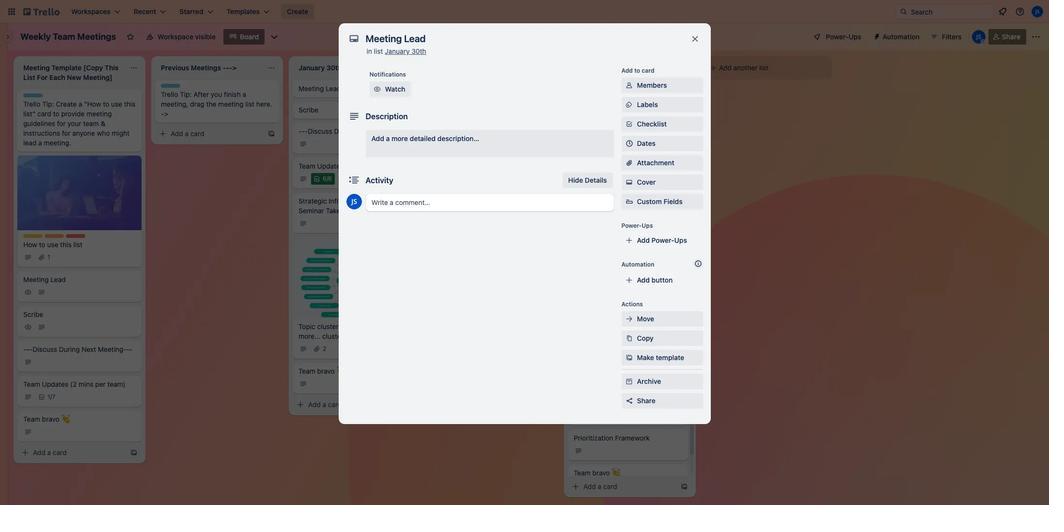 Task type: describe. For each thing, give the bounding box(es) containing it.
custom fields
[[637, 197, 683, 206]]

>
[[164, 110, 168, 118]]

add a card link for create from template… icon
[[17, 446, 126, 459]]

sm image inside archive link
[[625, 377, 634, 386]]

january 30th link
[[385, 47, 426, 55]]

hide details
[[568, 176, 607, 184]]

in
[[367, 47, 372, 55]]

open information menu image
[[1015, 7, 1025, 16]]

(2 for topic clusters - making our content more... clustery
[[346, 162, 352, 170]]

custom
[[637, 197, 662, 206]]

provide
[[61, 110, 85, 118]]

sm image inside 'team bravo 👏' link
[[23, 427, 33, 437]]

after
[[194, 90, 209, 98]]

a inside trello tip: after you finish a meeting, drag the meeting list here. ->
[[243, 90, 246, 98]]

1 vertical spatial lead
[[51, 275, 66, 283]]

mins for brief discussion on artificial harmony
[[629, 162, 644, 170]]

share for left the share button
[[637, 397, 656, 405]]

6/6 for brief discussion on artificial harmony
[[598, 175, 607, 182]]

influence
[[329, 197, 358, 205]]

list"
[[23, 110, 36, 118]]

0 horizontal spatial per
[[95, 380, 106, 388]]

make template link
[[622, 350, 703, 365]]

0/8
[[617, 390, 626, 398]]

automation inside automation button
[[883, 32, 920, 41]]

hide details link
[[563, 173, 613, 188]]

framework
[[615, 434, 650, 442]]

add a card link for create from template… image for january 16th text field
[[568, 480, 677, 493]]

template
[[656, 353, 684, 362]]

sm image inside add another list link
[[709, 63, 718, 73]]

attachment button
[[622, 155, 703, 171]]

members link
[[622, 78, 703, 93]]

work
[[600, 264, 616, 272]]

members
[[637, 81, 667, 89]]

topic clusters - making our content more... clustery
[[299, 322, 410, 340]]

0 horizontal spatial share button
[[622, 393, 703, 409]]

more
[[392, 134, 408, 143]]

checklist link
[[622, 116, 703, 132]]

add power-ups link
[[622, 233, 703, 248]]

0 horizontal spatial (2
[[70, 380, 77, 388]]

per for brief discussion on artificial harmony
[[646, 162, 656, 170]]

0 vertical spatial scribe link
[[293, 101, 417, 119]]

January 30th text field
[[293, 60, 399, 76]]

add inside add button button
[[637, 276, 650, 284]]

1 vertical spatial meeting lead link
[[17, 271, 142, 302]]

fields
[[664, 197, 683, 206]]

add a card for add a card link for create from template… image associated with previous meetings ---> text field
[[171, 129, 204, 138]]

2 vertical spatial team bravo 👏
[[574, 468, 621, 477]]

January 16th text field
[[568, 60, 675, 76]]

- inside the topic clusters - making our content more... clustery
[[344, 322, 347, 330]]

create inside create button
[[287, 7, 308, 16]]

in list january 30th
[[367, 47, 426, 55]]

tip: for create
[[42, 100, 54, 108]]

2 horizontal spatial jacob simon (jacobsimon16) image
[[1032, 6, 1044, 17]]

move
[[637, 315, 654, 323]]

discussion
[[590, 368, 624, 376]]

1 horizontal spatial share button
[[989, 29, 1027, 45]]

this inside trello tip: create a "how to use this list" card to provide meeting guidelines for your team & instructions for anyone who might lead a meeting.
[[124, 100, 136, 108]]

brief
[[574, 368, 589, 376]]

1 vertical spatial this
[[60, 240, 72, 248]]

more...
[[299, 332, 320, 340]]

anyone
[[72, 129, 95, 137]]

pr
[[436, 197, 445, 205]]

copy
[[637, 334, 654, 342]]

1 horizontal spatial meeting lead link
[[293, 80, 417, 97]]

sm image inside members link
[[625, 80, 634, 90]]

sm image inside strategic influence at work: training seminar takeaways link
[[299, 219, 308, 228]]

1 vertical spatial scribe
[[23, 310, 43, 318]]

weekly
[[20, 32, 51, 42]]

another
[[734, 63, 758, 72]]

1 vertical spatial power-ups
[[622, 222, 653, 229]]

to up members
[[635, 67, 640, 74]]

create inside trello tip: create a "how to use this list" card to provide meeting guidelines for your team & instructions for anyone who might lead a meeting.
[[56, 100, 77, 108]]

weekly team meetings
[[20, 32, 116, 42]]

sm image inside move link
[[625, 314, 634, 324]]

team bravo 👏 link for takeaways
[[293, 362, 417, 393]]

primary element
[[0, 0, 1049, 23]]

0 horizontal spatial power-
[[622, 222, 642, 229]]

remote work campaign: the scoop
[[574, 264, 665, 282]]

0 horizontal spatial meeting
[[23, 275, 49, 283]]

scoop
[[574, 273, 594, 282]]

board link
[[223, 29, 265, 45]]

tip: for after
[[180, 90, 192, 98]]

add inside add a more detailed description… link
[[372, 134, 384, 143]]

strategic influence at work: training seminar takeaways
[[299, 197, 413, 215]]

workspace
[[158, 32, 193, 41]]

list right how
[[73, 240, 82, 248]]

1 vertical spatial scribe link
[[17, 306, 142, 337]]

share for rightmost the share button
[[1002, 32, 1021, 41]]

list inside trello tip: after you finish a meeting, drag the meeting list here. ->
[[245, 100, 255, 108]]

watch
[[385, 85, 405, 93]]

labels link
[[622, 97, 703, 112]]

the
[[206, 100, 216, 108]]

2 vertical spatial team bravo 👏 link
[[568, 464, 688, 495]]

work:
[[368, 197, 386, 205]]

Search field
[[908, 4, 993, 19]]

campaign:
[[618, 264, 651, 272]]

actions
[[622, 301, 643, 308]]

content
[[386, 322, 410, 330]]

30th
[[412, 47, 426, 55]]

guidelines
[[23, 119, 55, 127]]

create from template… image for previous meetings ---> text field
[[268, 130, 275, 138]]

how to use this list
[[23, 240, 82, 248]]

to right how
[[39, 240, 45, 248]]

6/6 for topic clusters - making our content more... clustery
[[323, 175, 332, 182]]

how
[[23, 240, 37, 248]]

workspace visible button
[[140, 29, 222, 45]]

mins for topic clusters - making our content more... clustery
[[354, 162, 369, 170]]

0 horizontal spatial mins
[[79, 380, 93, 388]]

board
[[240, 32, 259, 41]]

make
[[637, 353, 654, 362]]

0 horizontal spatial ups
[[642, 222, 653, 229]]

dates
[[637, 139, 656, 147]]

making
[[349, 322, 372, 330]]

you
[[211, 90, 222, 98]]

finish
[[224, 90, 241, 98]]

filters
[[942, 32, 962, 41]]

workspace visible
[[158, 32, 216, 41]]

team) for brief discussion on artificial harmony
[[658, 162, 676, 170]]

2 vertical spatial jacob simon (jacobsimon16) image
[[346, 194, 362, 209]]

trello tip: create a "how to use this list" card to provide meeting guidelines for your team & instructions for anyone who might lead a meeting.
[[23, 100, 136, 147]]

pr update
[[436, 197, 470, 205]]

0 vertical spatial for
[[57, 119, 66, 127]]

👏 for next
[[61, 415, 70, 423]]

power-ups button
[[807, 29, 867, 45]]

watch button
[[370, 81, 411, 97]]

1 vertical spatial meeting lead
[[23, 275, 66, 283]]

labels
[[637, 100, 658, 109]]

on
[[626, 368, 634, 376]]

cover
[[637, 178, 656, 186]]

add inside add another list link
[[719, 63, 732, 72]]

👏 for seminar
[[337, 367, 345, 375]]

attachment
[[637, 159, 675, 167]]

1 vertical spatial for
[[62, 129, 71, 137]]

remote work campaign: the scoop link
[[568, 192, 688, 300]]

custom fields button
[[622, 197, 703, 206]]

sm image inside copy link
[[625, 333, 634, 343]]

- inside trello tip: after you finish a meeting, drag the meeting list here. ->
[[161, 110, 164, 118]]



Task type: locate. For each thing, give the bounding box(es) containing it.
1 horizontal spatial (2
[[346, 162, 352, 170]]

meeting lead down january 30th text box
[[299, 84, 341, 93]]

meeting lead link down january 30th text box
[[293, 80, 417, 97]]

trello inside trello tip: after you finish a meeting, drag the meeting list here. ->
[[161, 90, 178, 98]]

0 horizontal spatial create from template… image
[[268, 130, 275, 138]]

1 horizontal spatial meeting lead
[[299, 84, 341, 93]]

1 horizontal spatial scribe link
[[293, 101, 417, 119]]

sm image inside checklist "link"
[[625, 119, 634, 129]]

at
[[359, 197, 366, 205]]

customize views image
[[270, 32, 279, 42]]

automation down search icon
[[883, 32, 920, 41]]

team updates (2 mins per team) up activity
[[299, 162, 401, 170]]

scribe link
[[293, 101, 417, 119], [17, 306, 142, 337]]

topic
[[299, 322, 315, 330]]

meeting inside trello tip: create a "how to use this list" card to provide meeting guidelines for your team & instructions for anyone who might lead a meeting.
[[86, 110, 112, 118]]

sm image
[[373, 84, 382, 94], [158, 129, 168, 139], [312, 174, 322, 184], [299, 219, 308, 228], [23, 252, 33, 262], [23, 287, 33, 297], [37, 287, 47, 297], [37, 322, 47, 332], [299, 344, 308, 354], [625, 353, 634, 363], [296, 400, 305, 409], [23, 427, 33, 437], [574, 446, 584, 455], [20, 448, 30, 457], [571, 482, 581, 492]]

2 6/6 from the left
[[598, 175, 607, 182]]

activity
[[366, 176, 394, 185]]

0 horizontal spatial this
[[60, 240, 72, 248]]

team updates (2 mins per team) up 1/7
[[23, 380, 126, 388]]

trello tip: create a "how to use this list" card to provide meeting guidelines for your team & instructions for anyone who might lead a meeting. link
[[17, 90, 142, 152]]

team bravo 👏 down 1/7
[[23, 415, 70, 423]]

share down archive in the bottom of the page
[[637, 397, 656, 405]]

sm image inside 'team bravo 👏' link
[[299, 379, 308, 389]]

list left here.
[[245, 100, 255, 108]]

a inside add a more detailed description… link
[[386, 134, 390, 143]]

meeting inside trello tip: after you finish a meeting, drag the meeting list here. ->
[[218, 100, 244, 108]]

make template
[[637, 353, 684, 362]]

0 horizontal spatial use
[[47, 240, 58, 248]]

bravo down "2" on the left
[[317, 367, 335, 375]]

0 horizontal spatial automation
[[622, 261, 655, 268]]

(2
[[346, 162, 352, 170], [621, 162, 627, 170], [70, 380, 77, 388]]

2 vertical spatial bravo
[[593, 468, 610, 477]]

create from template… image
[[268, 130, 275, 138], [681, 483, 688, 491]]

0 vertical spatial share button
[[989, 29, 1027, 45]]

1 vertical spatial ups
[[642, 222, 653, 229]]

meeting down january 30th text box
[[299, 84, 324, 93]]

prioritization
[[574, 434, 613, 442]]

prioritization framework link
[[568, 429, 688, 460]]

2 horizontal spatial updates
[[593, 162, 619, 170]]

0 notifications image
[[997, 6, 1009, 17]]

meeting lead down 1
[[23, 275, 66, 283]]

add power-ups
[[637, 236, 687, 244]]

-
[[161, 110, 164, 118], [299, 127, 302, 135], [302, 127, 305, 135], [305, 127, 308, 135], [402, 127, 405, 135], [405, 127, 408, 135], [436, 127, 439, 135], [439, 127, 443, 135], [443, 127, 446, 135], [539, 127, 543, 135], [543, 127, 546, 135], [574, 127, 577, 135], [577, 127, 580, 135], [580, 127, 583, 135], [677, 127, 680, 135], [680, 127, 683, 135], [344, 322, 347, 330], [23, 345, 26, 353], [26, 345, 30, 353], [30, 345, 33, 353], [126, 345, 130, 353], [130, 345, 133, 353]]

(2 for brief discussion on artificial harmony
[[621, 162, 627, 170]]

share button down 0 notifications icon
[[989, 29, 1027, 45]]

ups left automation button
[[849, 32, 862, 41]]

0 horizontal spatial 6/6
[[323, 175, 332, 182]]

lead down january 30th text box
[[326, 84, 341, 93]]

clusters
[[317, 322, 342, 330]]

trello for trello tip: create a "how to use this list" card to provide meeting guidelines for your team & instructions for anyone who might lead a meeting.
[[23, 100, 40, 108]]

sm image inside prioritization framework link
[[574, 446, 584, 455]]

create from template… image for january 16th text field
[[681, 483, 688, 491]]

pr update link
[[430, 192, 555, 210]]

list right "in"
[[374, 47, 383, 55]]

0 horizontal spatial 👏
[[61, 415, 70, 423]]

1 horizontal spatial jacob simon (jacobsimon16) image
[[972, 30, 986, 44]]

2 horizontal spatial team bravo 👏
[[574, 468, 621, 477]]

automation button
[[869, 29, 926, 45]]

meetings
[[77, 32, 116, 42]]

archive link
[[622, 374, 703, 389]]

our
[[373, 322, 384, 330]]

meeting lead link down 1
[[17, 271, 142, 302]]

ups down fields
[[675, 236, 687, 244]]

add a card link for create from template… image associated with previous meetings ---> text field
[[155, 127, 264, 141]]

updates up "details"
[[593, 162, 619, 170]]

0 vertical spatial lead
[[326, 84, 341, 93]]

0 horizontal spatial updates
[[42, 380, 68, 388]]

0 vertical spatial meeting lead
[[299, 84, 341, 93]]

sm image inside "cover" link
[[625, 177, 634, 187]]

team) for topic clusters - making our content more... clustery
[[383, 162, 401, 170]]

1 horizontal spatial scribe
[[299, 106, 319, 114]]

to left the provide
[[53, 110, 59, 118]]

1 vertical spatial tip:
[[42, 100, 54, 108]]

2 horizontal spatial bravo
[[593, 468, 610, 477]]

detailed
[[410, 134, 436, 143]]

updates up "influence"
[[317, 162, 344, 170]]

automation up add button
[[622, 261, 655, 268]]

0 vertical spatial create from template… image
[[268, 130, 275, 138]]

2 horizontal spatial team updates (2 mins per team)
[[574, 162, 676, 170]]

1 6/6 from the left
[[323, 175, 332, 182]]

0 horizontal spatial power-ups
[[622, 222, 653, 229]]

1 horizontal spatial team bravo 👏
[[299, 367, 345, 375]]

0 vertical spatial jacob simon (jacobsimon16) image
[[1032, 6, 1044, 17]]

0 horizontal spatial scribe link
[[17, 306, 142, 337]]

1 vertical spatial bravo
[[42, 415, 60, 423]]

0 horizontal spatial lead
[[51, 275, 66, 283]]

card inside trello tip: create a "how to use this list" card to provide meeting guidelines for your team & instructions for anyone who might lead a meeting.
[[37, 110, 51, 118]]

trello tip: after you finish a meeting, drag the meeting list here. -> link
[[155, 80, 279, 123]]

meeting
[[299, 84, 324, 93], [23, 275, 49, 283]]

&
[[101, 119, 105, 127]]

team inside text field
[[53, 32, 75, 42]]

0 horizontal spatial team updates (2 mins per team)
[[23, 380, 126, 388]]

1 vertical spatial meeting
[[86, 110, 112, 118]]

this up might at left top
[[124, 100, 136, 108]]

0 vertical spatial team bravo 👏 link
[[293, 362, 417, 393]]

meeting lead link
[[293, 80, 417, 97], [17, 271, 142, 302]]

1 vertical spatial use
[[47, 240, 58, 248]]

archive
[[637, 377, 661, 385]]

trello tip: after you finish a meeting, drag the meeting list here. ->
[[161, 90, 272, 118]]

1 horizontal spatial per
[[371, 162, 381, 170]]

team bravo 👏 down prioritization
[[574, 468, 621, 477]]

meeting up &
[[86, 110, 112, 118]]

here.
[[256, 100, 272, 108]]

1 horizontal spatial updates
[[317, 162, 344, 170]]

0 vertical spatial team bravo 👏
[[299, 367, 345, 375]]

takeaways
[[326, 206, 360, 215]]

updates
[[317, 162, 344, 170], [593, 162, 619, 170], [42, 380, 68, 388]]

to right the "how
[[103, 100, 109, 108]]

this
[[124, 100, 136, 108], [60, 240, 72, 248]]

update
[[447, 197, 470, 205]]

1 horizontal spatial this
[[124, 100, 136, 108]]

2 horizontal spatial per
[[646, 162, 656, 170]]

1 horizontal spatial meeting
[[218, 100, 244, 108]]

add another list link
[[705, 60, 829, 76]]

0 vertical spatial share
[[1002, 32, 1021, 41]]

0 vertical spatial power-
[[826, 32, 849, 41]]

meeting
[[218, 100, 244, 108], [86, 110, 112, 118]]

dates button
[[622, 136, 703, 151]]

create from template… image
[[130, 449, 138, 456]]

meeting down finish
[[218, 100, 244, 108]]

1 horizontal spatial bravo
[[317, 367, 335, 375]]

updates for topic clusters - making our content more... clustery
[[317, 162, 344, 170]]

0 horizontal spatial tip:
[[42, 100, 54, 108]]

share
[[1002, 32, 1021, 41], [637, 397, 656, 405]]

meeting lead
[[299, 84, 341, 93], [23, 275, 66, 283]]

trello up list"
[[23, 100, 40, 108]]

harmony
[[574, 377, 602, 386]]

share button down archive link
[[622, 393, 703, 409]]

search image
[[900, 8, 908, 16]]

0 vertical spatial automation
[[883, 32, 920, 41]]

add a card
[[171, 129, 204, 138], [308, 400, 342, 408], [33, 448, 67, 456], [584, 482, 617, 491]]

0 vertical spatial create
[[287, 7, 308, 16]]

team
[[53, 32, 75, 42], [299, 162, 315, 170], [574, 162, 591, 170], [299, 367, 315, 375], [23, 380, 40, 388], [23, 415, 40, 423], [574, 468, 591, 477]]

1 horizontal spatial lead
[[326, 84, 341, 93]]

sm image inside watch button
[[373, 84, 382, 94]]

bravo down 1/7
[[42, 415, 60, 423]]

1
[[48, 253, 50, 261]]

1 horizontal spatial team updates (2 mins per team)
[[299, 162, 401, 170]]

per
[[371, 162, 381, 170], [646, 162, 656, 170], [95, 380, 106, 388]]

0 vertical spatial meeting lead link
[[293, 80, 417, 97]]

0 vertical spatial meeting
[[299, 84, 324, 93]]

power-ups inside button
[[826, 32, 862, 41]]

sm image inside make template link
[[625, 353, 634, 363]]

add a card for create from template… image for january 16th text field add a card link
[[584, 482, 617, 491]]

team bravo 👏 link for meeting-
[[17, 410, 142, 441]]

for left your
[[57, 119, 66, 127]]

0 vertical spatial power-ups
[[826, 32, 862, 41]]

bravo for seminar
[[317, 367, 335, 375]]

team bravo 👏 link down prioritization framework link
[[568, 464, 688, 495]]

trello for trello tip: after you finish a meeting, drag the meeting list here. ->
[[161, 90, 178, 98]]

6/6 up 'strategic'
[[323, 175, 332, 182]]

1 horizontal spatial trello
[[161, 90, 178, 98]]

ups up add power-ups
[[642, 222, 653, 229]]

team bravo 👏 down "2" on the left
[[299, 367, 345, 375]]

use inside trello tip: create a "how to use this list" card to provide meeting guidelines for your team & instructions for anyone who might lead a meeting.
[[111, 100, 122, 108]]

might
[[112, 129, 129, 137]]

Previous Meetings ---> text field
[[155, 60, 262, 76]]

0 vertical spatial use
[[111, 100, 122, 108]]

1 vertical spatial meeting
[[23, 275, 49, 283]]

to
[[635, 67, 640, 74], [103, 100, 109, 108], [53, 110, 59, 118], [39, 240, 45, 248]]

clustery
[[322, 332, 347, 340]]

0 horizontal spatial jacob simon (jacobsimon16) image
[[346, 194, 362, 209]]

jacob simon (jacobsimon16) image
[[1032, 6, 1044, 17], [972, 30, 986, 44], [346, 194, 362, 209]]

tip: inside trello tip: create a "how to use this list" card to provide meeting guidelines for your team & instructions for anyone who might lead a meeting.
[[42, 100, 54, 108]]

0 horizontal spatial team bravo 👏 link
[[17, 410, 142, 441]]

move link
[[622, 311, 703, 327]]

1 horizontal spatial 6/6
[[598, 175, 607, 182]]

ups
[[849, 32, 862, 41], [642, 222, 653, 229], [675, 236, 687, 244]]

0 horizontal spatial create
[[56, 100, 77, 108]]

use right the "how
[[111, 100, 122, 108]]

0 vertical spatial meeting
[[218, 100, 244, 108]]

team)
[[383, 162, 401, 170], [658, 162, 676, 170], [107, 380, 126, 388]]

team bravo 👏 for ---discuss during next meeting---
[[23, 415, 70, 423]]

lead down how to use this list
[[51, 275, 66, 283]]

2 horizontal spatial (2
[[621, 162, 627, 170]]

star or unstar board image
[[127, 33, 134, 41]]

0 horizontal spatial bravo
[[42, 415, 60, 423]]

filters button
[[928, 29, 965, 45]]

1 horizontal spatial share
[[1002, 32, 1021, 41]]

👏
[[337, 367, 345, 375], [61, 415, 70, 423], [612, 468, 621, 477]]

updates for brief discussion on artificial harmony
[[593, 162, 619, 170]]

per for topic clusters - making our content more... clustery
[[371, 162, 381, 170]]

artificial
[[636, 368, 662, 376]]

lead
[[23, 139, 36, 147]]

share button
[[989, 29, 1027, 45], [622, 393, 703, 409]]

lead
[[326, 84, 341, 93], [51, 275, 66, 283]]

details
[[585, 176, 607, 184]]

meeting.
[[44, 139, 71, 147]]

this right how
[[60, 240, 72, 248]]

remote
[[574, 264, 598, 272]]

mins
[[354, 162, 369, 170], [629, 162, 644, 170], [79, 380, 93, 388]]

who
[[97, 129, 110, 137]]

Board name text field
[[16, 29, 121, 45]]

---discuss during next meeting--- link
[[293, 123, 417, 154], [430, 123, 555, 154], [568, 123, 688, 154], [17, 341, 142, 372]]

1 horizontal spatial automation
[[883, 32, 920, 41]]

tip: inside trello tip: after you finish a meeting, drag the meeting list here. ->
[[180, 90, 192, 98]]

None text field
[[361, 30, 681, 48]]

1 horizontal spatial ups
[[675, 236, 687, 244]]

button
[[652, 276, 673, 284]]

team bravo 👏 link down "2" on the left
[[293, 362, 417, 393]]

2 horizontal spatial team bravo 👏 link
[[568, 464, 688, 495]]

tip:
[[180, 90, 192, 98], [42, 100, 54, 108]]

0 vertical spatial this
[[124, 100, 136, 108]]

1 horizontal spatial team bravo 👏 link
[[293, 362, 417, 393]]

0 vertical spatial ups
[[849, 32, 862, 41]]

0 horizontal spatial trello
[[23, 100, 40, 108]]

1 vertical spatial 👏
[[61, 415, 70, 423]]

team
[[83, 119, 99, 127]]

0 horizontal spatial scribe
[[23, 310, 43, 318]]

0 horizontal spatial team)
[[107, 380, 126, 388]]

team updates (2 mins per team) for brief discussion on artificial harmony
[[574, 162, 676, 170]]

power-
[[826, 32, 849, 41], [622, 222, 642, 229], [652, 236, 675, 244]]

drag
[[190, 100, 204, 108]]

create button
[[281, 4, 314, 19]]

team updates (2 mins per team) up the cover
[[574, 162, 676, 170]]

description
[[366, 112, 408, 121]]

add a card for add a card link for create from template… icon
[[33, 448, 67, 456]]

brief discussion on artificial harmony 0/8
[[574, 368, 662, 398]]

trello inside trello tip: create a "how to use this list" card to provide meeting guidelines for your team & instructions for anyone who might lead a meeting.
[[23, 100, 40, 108]]

show menu image
[[1031, 32, 1041, 42]]

2 vertical spatial ups
[[675, 236, 687, 244]]

tip: up meeting,
[[180, 90, 192, 98]]

instructions
[[23, 129, 60, 137]]

during
[[334, 127, 355, 135], [472, 127, 493, 135], [610, 127, 630, 135], [59, 345, 80, 353]]

1 horizontal spatial use
[[111, 100, 122, 108]]

team bravo 👏 for strategic influence at work: training seminar takeaways
[[299, 367, 345, 375]]

sm image inside 'labels' link
[[625, 100, 634, 110]]

add a card link
[[155, 127, 264, 141], [293, 398, 401, 411], [17, 446, 126, 459], [568, 480, 677, 493]]

team bravo 👏 link down 1/7
[[17, 410, 142, 441]]

1 vertical spatial jacob simon (jacobsimon16) image
[[972, 30, 986, 44]]

strategic
[[299, 197, 327, 205]]

1 vertical spatial create from template… image
[[681, 483, 688, 491]]

tip: up guidelines
[[42, 100, 54, 108]]

1 vertical spatial share button
[[622, 393, 703, 409]]

trello up meeting,
[[161, 90, 178, 98]]

copy link
[[622, 331, 703, 346]]

2 vertical spatial 👏
[[612, 468, 621, 477]]

2
[[323, 345, 326, 352]]

0 vertical spatial tip:
[[180, 90, 192, 98]]

0 vertical spatial scribe
[[299, 106, 319, 114]]

meeting down 1
[[23, 275, 49, 283]]

your
[[67, 119, 81, 127]]

use up 1
[[47, 240, 58, 248]]

add a more detailed description… link
[[366, 130, 614, 157]]

1 horizontal spatial meeting
[[299, 84, 324, 93]]

power- inside button
[[826, 32, 849, 41]]

1 vertical spatial automation
[[622, 261, 655, 268]]

seminar
[[299, 206, 324, 215]]

2 horizontal spatial power-
[[826, 32, 849, 41]]

6/6 right hide in the right top of the page
[[598, 175, 607, 182]]

automation
[[883, 32, 920, 41], [622, 261, 655, 268]]

for down your
[[62, 129, 71, 137]]

2 horizontal spatial team)
[[658, 162, 676, 170]]

bravo for next
[[42, 415, 60, 423]]

Meeting Template [Copy This List For Each New Meeting] text field
[[17, 60, 124, 85]]

hide
[[568, 176, 583, 184]]

updates up 1/7
[[42, 380, 68, 388]]

visible
[[195, 32, 216, 41]]

1 horizontal spatial 👏
[[337, 367, 345, 375]]

0 horizontal spatial team bravo 👏
[[23, 415, 70, 423]]

2 vertical spatial power-
[[652, 236, 675, 244]]

Write a comment text field
[[366, 194, 614, 211]]

ups inside button
[[849, 32, 862, 41]]

bravo down prioritization
[[593, 468, 610, 477]]

0 horizontal spatial meeting lead link
[[17, 271, 142, 302]]

1 vertical spatial create
[[56, 100, 77, 108]]

share left the "show menu" icon at right
[[1002, 32, 1021, 41]]

sm image
[[709, 63, 718, 73], [625, 80, 634, 90], [625, 100, 634, 110], [625, 119, 634, 129], [299, 139, 308, 149], [436, 139, 446, 149], [299, 174, 308, 184], [574, 174, 584, 184], [587, 174, 597, 184], [625, 177, 634, 187], [37, 252, 47, 262], [625, 314, 634, 324], [23, 322, 33, 332], [625, 333, 634, 343], [312, 344, 322, 354], [23, 357, 33, 367], [625, 377, 634, 386], [299, 379, 308, 389], [23, 392, 33, 402], [37, 392, 47, 402]]

1 horizontal spatial create from template… image
[[681, 483, 688, 491]]

add inside the add power-ups link
[[637, 236, 650, 244]]

list
[[374, 47, 383, 55], [760, 63, 769, 72], [245, 100, 255, 108], [73, 240, 82, 248]]

list right another
[[760, 63, 769, 72]]

description…
[[438, 134, 479, 143]]

team updates (2 mins per team) for topic clusters - making our content more... clustery
[[299, 162, 401, 170]]



Task type: vqa. For each thing, say whether or not it's contained in the screenshot.
bravo for Next
yes



